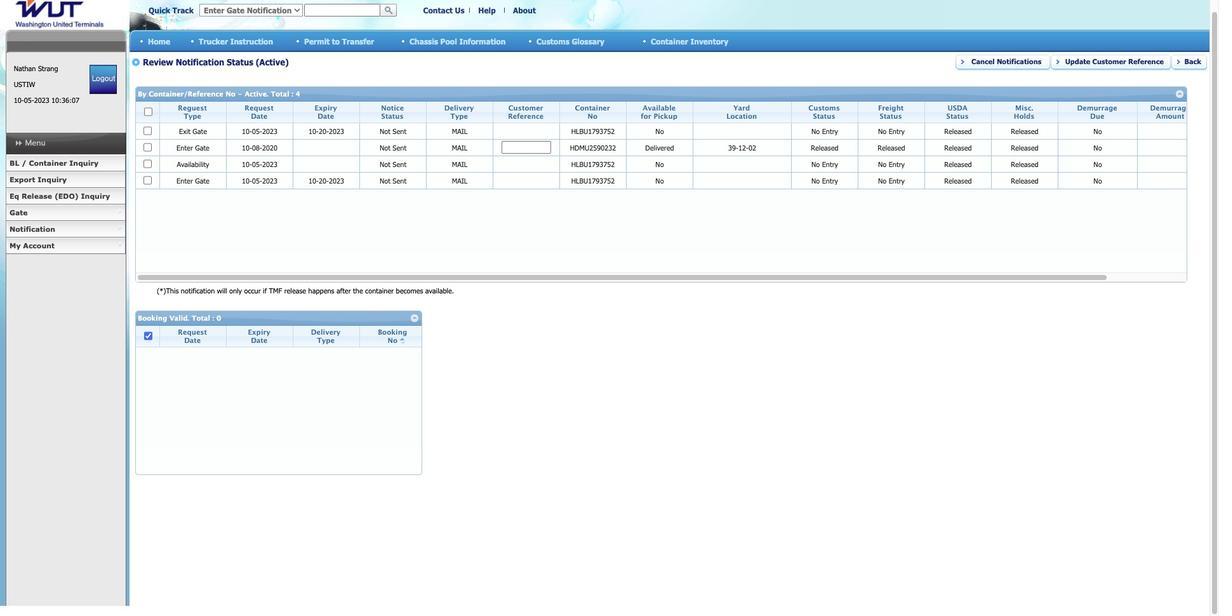 Task type: locate. For each thing, give the bounding box(es) containing it.
1 vertical spatial inquiry
[[38, 175, 67, 184]]

inquiry inside "link"
[[69, 159, 98, 167]]

eq release (edo) inquiry
[[10, 192, 110, 200]]

customs glossary
[[537, 37, 605, 45]]

None text field
[[304, 4, 380, 17]]

bl / container inquiry
[[10, 159, 98, 167]]

container
[[651, 37, 688, 45], [29, 159, 67, 167]]

2 vertical spatial inquiry
[[81, 192, 110, 200]]

container up export inquiry in the top of the page
[[29, 159, 67, 167]]

export inquiry
[[10, 175, 67, 184]]

inquiry inside "link"
[[81, 192, 110, 200]]

notification link
[[6, 221, 126, 238]]

0 vertical spatial inquiry
[[69, 159, 98, 167]]

help
[[478, 6, 496, 15]]

permit to transfer
[[304, 37, 374, 45]]

nathan strang
[[14, 64, 58, 72]]

bl / container inquiry link
[[6, 155, 126, 171]]

us
[[455, 6, 465, 15]]

10-05-2023 10:36:07
[[14, 96, 79, 104]]

notification
[[10, 225, 55, 233]]

about link
[[513, 6, 536, 15]]

0 horizontal spatial container
[[29, 159, 67, 167]]

inquiry right (edo)
[[81, 192, 110, 200]]

home
[[148, 37, 170, 45]]

about
[[513, 6, 536, 15]]

ustiw
[[14, 80, 35, 88]]

account
[[23, 241, 55, 250]]

export
[[10, 175, 35, 184]]

inquiry down bl / container inquiry
[[38, 175, 67, 184]]

inquiry for container
[[69, 159, 98, 167]]

gate
[[10, 208, 28, 217]]

inventory
[[691, 37, 729, 45]]

strang
[[38, 64, 58, 72]]

1 horizontal spatial container
[[651, 37, 688, 45]]

(edo)
[[55, 192, 79, 200]]

inquiry
[[69, 159, 98, 167], [38, 175, 67, 184], [81, 192, 110, 200]]

to
[[332, 37, 340, 45]]

1 vertical spatial container
[[29, 159, 67, 167]]

chassis pool information
[[410, 37, 506, 45]]

inquiry up export inquiry link at the top left of page
[[69, 159, 98, 167]]

0 vertical spatial container
[[651, 37, 688, 45]]

quick track
[[149, 6, 194, 15]]

contact us
[[423, 6, 465, 15]]

10:36:07
[[52, 96, 79, 104]]

bl
[[10, 159, 19, 167]]

container left "inventory"
[[651, 37, 688, 45]]

nathan
[[14, 64, 36, 72]]

10-
[[14, 96, 24, 104]]



Task type: describe. For each thing, give the bounding box(es) containing it.
/
[[22, 159, 27, 167]]

container inventory
[[651, 37, 729, 45]]

chassis
[[410, 37, 438, 45]]

contact
[[423, 6, 453, 15]]

login image
[[90, 65, 117, 94]]

glossary
[[572, 37, 605, 45]]

container inside "link"
[[29, 159, 67, 167]]

track
[[172, 6, 194, 15]]

trucker
[[199, 37, 228, 45]]

05-
[[24, 96, 34, 104]]

information
[[459, 37, 506, 45]]

contact us link
[[423, 6, 465, 15]]

release
[[22, 192, 52, 200]]

permit
[[304, 37, 330, 45]]

help link
[[478, 6, 496, 15]]

eq release (edo) inquiry link
[[6, 188, 126, 204]]

gate link
[[6, 204, 126, 221]]

2023
[[34, 96, 49, 104]]

customs
[[537, 37, 570, 45]]

my account
[[10, 241, 55, 250]]

my
[[10, 241, 21, 250]]

transfer
[[342, 37, 374, 45]]

pool
[[440, 37, 457, 45]]

export inquiry link
[[6, 171, 126, 188]]

inquiry for (edo)
[[81, 192, 110, 200]]

eq
[[10, 192, 19, 200]]

trucker instruction
[[199, 37, 273, 45]]

my account link
[[6, 238, 126, 254]]

instruction
[[230, 37, 273, 45]]

quick
[[149, 6, 170, 15]]



Task type: vqa. For each thing, say whether or not it's contained in the screenshot.
Glossary
yes



